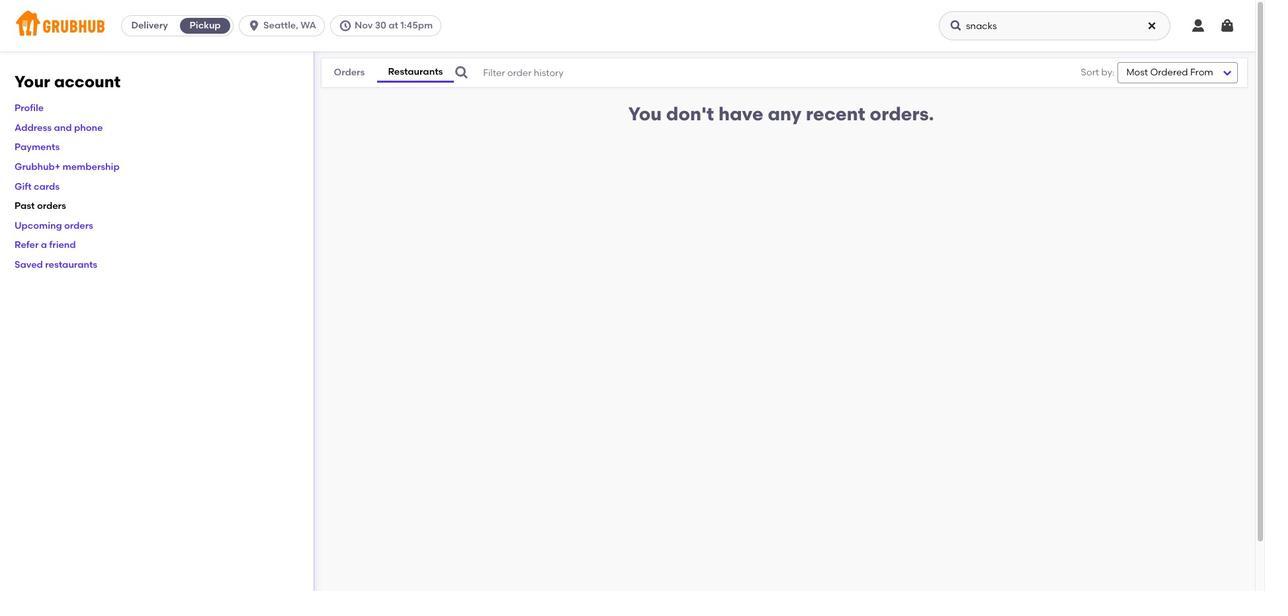 Task type: describe. For each thing, give the bounding box(es) containing it.
Search for food, convenience, alcohol... search field
[[939, 11, 1171, 40]]

grubhub+ membership
[[15, 162, 120, 173]]

svg image inside nov 30 at 1:45pm button
[[339, 19, 352, 32]]

pickup
[[190, 20, 221, 31]]

sort by:
[[1081, 67, 1115, 78]]

orders for upcoming orders
[[64, 220, 93, 232]]

nov 30 at 1:45pm
[[355, 20, 433, 31]]

refer
[[15, 240, 39, 251]]

saved restaurants link
[[15, 260, 97, 271]]

orders.
[[870, 103, 935, 125]]

Filter order history search field
[[454, 58, 1049, 87]]

account
[[54, 72, 121, 91]]

orders button
[[322, 64, 377, 82]]

address and phone link
[[15, 122, 103, 134]]

and
[[54, 122, 72, 134]]

seattle, wa
[[264, 20, 316, 31]]

svg image inside seattle, wa "button"
[[248, 19, 261, 32]]

you don't have any recent orders.
[[629, 103, 935, 125]]

gift cards link
[[15, 181, 60, 192]]

upcoming orders link
[[15, 220, 93, 232]]

gift cards
[[15, 181, 60, 192]]

30
[[375, 20, 387, 31]]

a
[[41, 240, 47, 251]]

payments link
[[15, 142, 60, 153]]

sort
[[1081, 67, 1100, 78]]

restaurants
[[45, 260, 97, 271]]

seattle,
[[264, 20, 298, 31]]

saved restaurants
[[15, 260, 97, 271]]

don't
[[667, 103, 714, 125]]

payments
[[15, 142, 60, 153]]

membership
[[63, 162, 120, 173]]

address and phone
[[15, 122, 103, 134]]

profile
[[15, 103, 44, 114]]

phone
[[74, 122, 103, 134]]

past
[[15, 201, 35, 212]]

wa
[[301, 20, 316, 31]]

your account
[[15, 72, 121, 91]]

refer a friend link
[[15, 240, 76, 251]]

1:45pm
[[401, 20, 433, 31]]



Task type: locate. For each thing, give the bounding box(es) containing it.
svg image
[[1191, 18, 1207, 34], [339, 19, 352, 32], [950, 19, 963, 32]]

nov
[[355, 20, 373, 31]]

gift
[[15, 181, 32, 192]]

friend
[[49, 240, 76, 251]]

grubhub+
[[15, 162, 60, 173]]

pickup button
[[177, 15, 233, 36]]

profile link
[[15, 103, 44, 114]]

cards
[[34, 181, 60, 192]]

0 horizontal spatial svg image
[[339, 19, 352, 32]]

2 horizontal spatial svg image
[[1191, 18, 1207, 34]]

you
[[629, 103, 662, 125]]

svg image
[[1220, 18, 1236, 34], [248, 19, 261, 32], [1147, 21, 1158, 31], [454, 65, 470, 81]]

restaurants button
[[377, 63, 454, 83]]

nov 30 at 1:45pm button
[[330, 15, 447, 36]]

past orders link
[[15, 201, 66, 212]]

restaurants
[[388, 66, 443, 77]]

seattle, wa button
[[239, 15, 330, 36]]

delivery button
[[122, 15, 177, 36]]

your
[[15, 72, 50, 91]]

orders
[[334, 67, 365, 78]]

1 horizontal spatial svg image
[[950, 19, 963, 32]]

any
[[768, 103, 802, 125]]

grubhub+ membership link
[[15, 162, 120, 173]]

upcoming
[[15, 220, 62, 232]]

upcoming orders
[[15, 220, 93, 232]]

saved
[[15, 260, 43, 271]]

1 vertical spatial orders
[[64, 220, 93, 232]]

address
[[15, 122, 52, 134]]

main navigation navigation
[[0, 0, 1256, 52]]

by:
[[1102, 67, 1115, 78]]

delivery
[[131, 20, 168, 31]]

orders up friend at the left top of the page
[[64, 220, 93, 232]]

have
[[719, 103, 764, 125]]

0 vertical spatial orders
[[37, 201, 66, 212]]

past orders
[[15, 201, 66, 212]]

orders up the upcoming orders
[[37, 201, 66, 212]]

recent
[[806, 103, 866, 125]]

refer a friend
[[15, 240, 76, 251]]

at
[[389, 20, 399, 31]]

orders
[[37, 201, 66, 212], [64, 220, 93, 232]]

orders for past orders
[[37, 201, 66, 212]]



Task type: vqa. For each thing, say whether or not it's contained in the screenshot.
phone
yes



